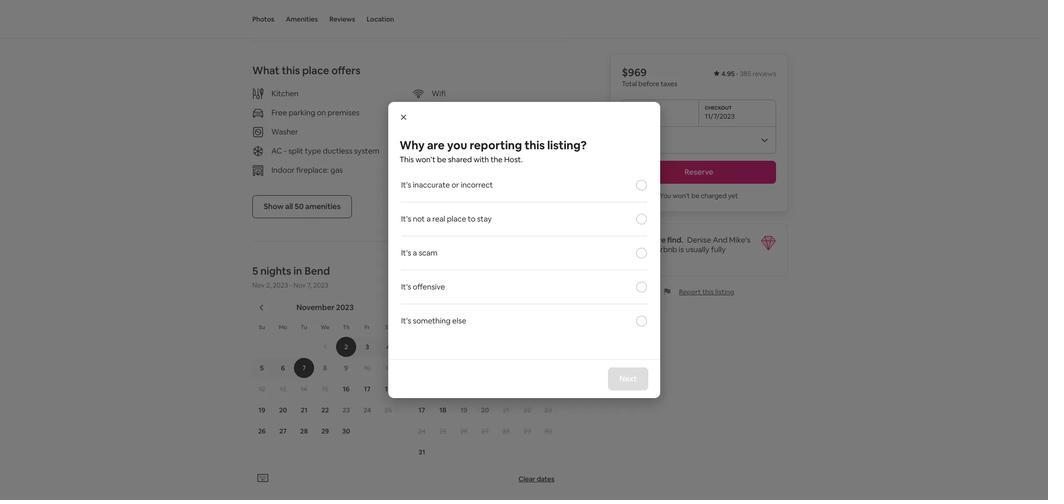 Task type: vqa. For each thing, say whether or not it's contained in the screenshot.


Task type: describe. For each thing, give the bounding box(es) containing it.
inaccurate
[[413, 180, 450, 190]]

1 su from the left
[[259, 324, 265, 331]]

we
[[321, 324, 330, 331]]

place inside the why are you reporting this listing? dialog
[[447, 214, 466, 224]]

it's offensive
[[401, 282, 445, 292]]

4
[[386, 343, 390, 352]]

8 button
[[315, 358, 336, 378]]

·
[[737, 69, 738, 78]]

washer
[[272, 127, 298, 137]]

next button
[[608, 368, 649, 391]]

28 for first the 28 button from the right
[[502, 427, 510, 436]]

2, saturday, december 2023. available. there is a 2 night minimum stay requirement. select as check-in date. button
[[538, 337, 559, 357]]

shared
[[448, 155, 472, 165]]

offensive
[[413, 282, 445, 292]]

photos button
[[252, 0, 274, 38]]

be inside why are you reporting this listing? this won't be shared with the host.
[[437, 155, 447, 165]]

it's for it's not a real place to stay
[[401, 214, 411, 224]]

0 horizontal spatial 24 button
[[357, 400, 378, 421]]

2 30 from the left
[[545, 427, 552, 436]]

0 vertical spatial 18 button
[[378, 379, 399, 399]]

5 for 5
[[260, 364, 264, 373]]

fully
[[711, 245, 726, 255]]

17 for the left 17 button
[[364, 385, 371, 394]]

1 horizontal spatial 25 button
[[433, 422, 454, 442]]

premises
[[328, 108, 360, 118]]

1 22 from the left
[[321, 406, 329, 415]]

29 for 2nd the 29 button from the left
[[524, 427, 531, 436]]

1 28 button from the left
[[294, 422, 315, 442]]

clear
[[519, 475, 536, 484]]

amenities
[[286, 15, 318, 23]]

$969
[[622, 66, 647, 79]]

26 for first 26 button from the left
[[258, 427, 266, 436]]

a for not
[[427, 214, 431, 224]]

5 nights in bend nov 2, 2023 - nov 7, 2023
[[252, 264, 330, 290]]

or for inaccurate
[[452, 180, 459, 190]]

10
[[364, 364, 371, 373]]

denise
[[687, 235, 712, 245]]

and
[[713, 235, 728, 245]]

location
[[367, 15, 394, 23]]

ac - split type ductless system
[[272, 146, 380, 156]]

in
[[294, 264, 302, 278]]

2 21 button from the left
[[496, 400, 517, 421]]

1, friday, december 2023. available. there is a 2 night minimum stay requirement. select as check-in date. button
[[517, 337, 537, 357]]

385
[[740, 69, 752, 78]]

it's inaccurate or incorrect
[[401, 180, 493, 190]]

20 for second 20 button
[[481, 406, 489, 415]]

host.
[[504, 155, 523, 165]]

1 vertical spatial 17 button
[[411, 400, 433, 421]]

on inside denise and mike's place on airbnb is usually fully booked.
[[643, 245, 652, 255]]

3
[[365, 343, 369, 352]]

location button
[[367, 0, 394, 38]]

usually
[[686, 245, 710, 255]]

1
[[324, 343, 327, 352]]

why are you reporting this listing? this won't be shared with the host.
[[400, 138, 587, 165]]

11/7/2023 button
[[622, 100, 776, 126]]

1 22 button from the left
[[315, 400, 336, 421]]

2023 right 2,
[[273, 281, 288, 290]]

11/7/2023
[[705, 112, 735, 121]]

ac
[[272, 146, 282, 156]]

what this place offers
[[252, 64, 361, 77]]

20 for first 20 button
[[279, 406, 287, 415]]

1 20 button from the left
[[273, 400, 294, 421]]

0 horizontal spatial -
[[284, 146, 287, 156]]

free
[[272, 108, 287, 118]]

1 horizontal spatial 18 button
[[433, 400, 454, 421]]

december
[[456, 303, 495, 313]]

0 horizontal spatial place
[[302, 64, 329, 77]]

0 horizontal spatial is
[[638, 235, 644, 245]]

are
[[427, 138, 445, 153]]

1 horizontal spatial this
[[622, 235, 637, 245]]

won't
[[416, 155, 436, 165]]

reviews button
[[330, 0, 355, 38]]

0 horizontal spatial 17 button
[[357, 379, 378, 399]]

3 button
[[357, 337, 378, 357]]

is inside denise and mike's place on airbnb is usually fully booked.
[[679, 245, 684, 255]]

4.95
[[722, 69, 735, 78]]

1 tu from the left
[[301, 324, 307, 331]]

5 for 5 nights in bend nov 2, 2023 - nov 7, 2023
[[252, 264, 258, 278]]

ductless
[[323, 146, 353, 156]]

31 button
[[411, 443, 433, 463]]

2
[[344, 343, 348, 352]]

21 for second the 21 button from the left
[[503, 406, 510, 415]]

indoor
[[272, 165, 295, 175]]

november 2023
[[297, 303, 354, 313]]

2 27 button from the left
[[475, 422, 496, 442]]

21 for first the 21 button from left
[[301, 406, 308, 415]]

13 button
[[273, 379, 294, 399]]

private patio or balcony
[[432, 146, 515, 156]]

9 button
[[336, 358, 357, 378]]

1 button
[[315, 337, 336, 357]]

a for is
[[646, 235, 650, 245]]

0 vertical spatial on
[[317, 108, 326, 118]]

reserve
[[685, 167, 714, 177]]

reserve button
[[622, 161, 776, 184]]

rare
[[651, 235, 666, 245]]

this for what
[[282, 64, 300, 77]]

28 for first the 28 button from left
[[300, 427, 308, 436]]

denise and mike's place on airbnb is usually fully booked.
[[622, 235, 751, 264]]

this inside why are you reporting this listing? this won't be shared with the host.
[[400, 155, 414, 165]]

december 2023
[[456, 303, 514, 313]]

the
[[491, 155, 503, 165]]

mike's
[[729, 235, 751, 245]]

it's for it's offensive
[[401, 282, 411, 292]]

patio
[[458, 146, 476, 156]]

9
[[344, 364, 348, 373]]

show all 50 amenities button
[[252, 195, 352, 218]]

23 for 2nd 23 "button" from right
[[343, 406, 350, 415]]

offers
[[332, 64, 361, 77]]

2 22 button from the left
[[517, 400, 538, 421]]

2 23 button from the left
[[538, 400, 559, 421]]

2 tu from the left
[[461, 324, 468, 331]]

27 for first 27 button from the right
[[482, 427, 489, 436]]

wifi
[[432, 89, 446, 99]]

2 19 button from the left
[[454, 400, 475, 421]]

this inside why are you reporting this listing? this won't be shared with the host.
[[525, 138, 545, 153]]

it's something else
[[401, 316, 466, 326]]

th
[[343, 324, 350, 331]]

amenities button
[[286, 0, 318, 38]]

0 horizontal spatial a
[[413, 248, 417, 258]]

2 nov from the left
[[294, 281, 306, 290]]

14
[[301, 385, 308, 394]]

november
[[297, 303, 335, 313]]

16
[[343, 385, 350, 394]]

4 button
[[378, 337, 399, 357]]

it's for it's something else
[[401, 316, 411, 326]]

why are you reporting this listing? dialog
[[388, 102, 660, 399]]

2023 right 7,
[[313, 281, 329, 290]]

It's inaccurate or incorrect radio
[[637, 180, 647, 191]]

system
[[354, 146, 380, 156]]

show
[[264, 202, 284, 212]]



Task type: locate. For each thing, give the bounding box(es) containing it.
2 29 button from the left
[[517, 422, 538, 442]]

to
[[468, 214, 476, 224]]

2 21 from the left
[[503, 406, 510, 415]]

1 horizontal spatial 17
[[419, 406, 425, 415]]

0 vertical spatial 24
[[364, 406, 371, 415]]

yet
[[728, 192, 738, 200]]

place left rare
[[622, 245, 641, 255]]

on
[[317, 108, 326, 118], [643, 245, 652, 255]]

23
[[343, 406, 350, 415], [545, 406, 552, 415]]

6
[[281, 364, 285, 373]]

1 horizontal spatial nov
[[294, 281, 306, 290]]

1 horizontal spatial this
[[525, 138, 545, 153]]

0 horizontal spatial on
[[317, 108, 326, 118]]

0 vertical spatial 17 button
[[357, 379, 378, 399]]

It's something else radio
[[637, 316, 647, 327]]

or left incorrect
[[452, 180, 459, 190]]

is up 'it's a scam' 'option'
[[638, 235, 644, 245]]

4.95 · 385 reviews
[[722, 69, 776, 78]]

private
[[432, 146, 456, 156]]

0 vertical spatial be
[[437, 155, 447, 165]]

28
[[300, 427, 308, 436], [502, 427, 510, 436]]

24 for bottom 24 button
[[418, 427, 426, 436]]

17
[[364, 385, 371, 394], [419, 406, 425, 415]]

a
[[427, 214, 431, 224], [646, 235, 650, 245], [413, 248, 417, 258]]

su up 5 button
[[259, 324, 265, 331]]

20 button
[[273, 400, 294, 421], [475, 400, 496, 421]]

19 for 2nd 19 button from the left
[[461, 406, 468, 415]]

all
[[285, 202, 293, 212]]

is
[[638, 235, 644, 245], [679, 245, 684, 255]]

1 horizontal spatial tu
[[461, 324, 468, 331]]

0 horizontal spatial 19 button
[[251, 400, 273, 421]]

1 horizontal spatial 29
[[524, 427, 531, 436]]

1 vertical spatial this
[[525, 138, 545, 153]]

1 20 from the left
[[279, 406, 287, 415]]

it's for it's a scam
[[401, 248, 411, 258]]

place inside denise and mike's place on airbnb is usually fully booked.
[[622, 245, 641, 255]]

29 for first the 29 button from the left
[[321, 427, 329, 436]]

0 vertical spatial 25 button
[[378, 400, 399, 421]]

2 28 button from the left
[[496, 422, 517, 442]]

a left rare
[[646, 235, 650, 245]]

else
[[452, 316, 466, 326]]

dates
[[537, 475, 555, 484]]

1 nov from the left
[[252, 281, 265, 290]]

5 inside button
[[260, 364, 264, 373]]

fr
[[365, 324, 370, 331]]

on right 'parking'
[[317, 108, 326, 118]]

0 horizontal spatial 22 button
[[315, 400, 336, 421]]

reviews
[[753, 69, 776, 78]]

1 26 from the left
[[258, 427, 266, 436]]

or inside dialog
[[452, 180, 459, 190]]

it's for it's inaccurate or incorrect
[[401, 180, 411, 190]]

2 26 button from the left
[[454, 422, 475, 442]]

0 vertical spatial place
[[302, 64, 329, 77]]

1 horizontal spatial or
[[478, 146, 485, 156]]

1 29 button from the left
[[315, 422, 336, 442]]

0 vertical spatial or
[[478, 146, 485, 156]]

1 horizontal spatial 19 button
[[454, 400, 475, 421]]

1 horizontal spatial 28 button
[[496, 422, 517, 442]]

16 button
[[336, 379, 357, 399]]

be down are
[[437, 155, 447, 165]]

0 horizontal spatial 26 button
[[251, 422, 273, 442]]

17 button down the 10 button
[[357, 379, 378, 399]]

a left "scam"
[[413, 248, 417, 258]]

1 horizontal spatial 27
[[482, 427, 489, 436]]

21 button
[[294, 400, 315, 421], [496, 400, 517, 421]]

0 horizontal spatial 30 button
[[336, 422, 357, 442]]

1 vertical spatial -
[[290, 281, 292, 290]]

this is a rare find.
[[622, 235, 684, 245]]

0 horizontal spatial 29
[[321, 427, 329, 436]]

19
[[259, 406, 265, 415], [461, 406, 468, 415]]

2 vertical spatial place
[[622, 245, 641, 255]]

1 30 button from the left
[[336, 422, 357, 442]]

It's a scam radio
[[637, 248, 647, 259]]

taxes
[[661, 80, 678, 88]]

17 right 16 button on the left bottom of page
[[364, 385, 371, 394]]

nov
[[252, 281, 265, 290], [294, 281, 306, 290]]

1 horizontal spatial 17 button
[[411, 400, 433, 421]]

1 horizontal spatial a
[[427, 214, 431, 224]]

27 button
[[273, 422, 294, 442], [475, 422, 496, 442]]

it's a scam
[[401, 248, 438, 258]]

gas
[[331, 165, 343, 175]]

1 23 from the left
[[343, 406, 350, 415]]

18 for 18 'button' to the top
[[385, 385, 392, 394]]

1 horizontal spatial is
[[679, 245, 684, 255]]

1 27 button from the left
[[273, 422, 294, 442]]

0 horizontal spatial be
[[437, 155, 447, 165]]

0 horizontal spatial 28
[[300, 427, 308, 436]]

0 vertical spatial 25
[[385, 406, 392, 415]]

17 button up 31 button
[[411, 400, 433, 421]]

1 23 button from the left
[[336, 400, 357, 421]]

25
[[385, 406, 392, 415], [439, 427, 447, 436]]

31
[[419, 448, 425, 457]]

5 it's from the top
[[401, 316, 411, 326]]

0 horizontal spatial 29 button
[[315, 422, 336, 442]]

0 horizontal spatial 24
[[364, 406, 371, 415]]

clear dates
[[519, 475, 555, 484]]

0 vertical spatial this
[[400, 155, 414, 165]]

0 horizontal spatial 26
[[258, 427, 266, 436]]

1 horizontal spatial 20 button
[[475, 400, 496, 421]]

2 29 from the left
[[524, 427, 531, 436]]

2 su from the left
[[419, 324, 426, 331]]

5 left nights
[[252, 264, 258, 278]]

0 horizontal spatial 27 button
[[273, 422, 294, 442]]

0 horizontal spatial 19
[[259, 406, 265, 415]]

0 horizontal spatial this
[[400, 155, 414, 165]]

0 vertical spatial -
[[284, 146, 287, 156]]

1 horizontal spatial 24 button
[[411, 422, 433, 442]]

7,
[[307, 281, 312, 290]]

30 button
[[336, 422, 357, 442], [538, 422, 559, 442]]

24 up 31
[[418, 427, 426, 436]]

1 vertical spatial 5
[[260, 364, 264, 373]]

2 28 from the left
[[502, 427, 510, 436]]

indoor fireplace: gas
[[272, 165, 343, 175]]

not
[[413, 214, 425, 224]]

0 horizontal spatial 30
[[342, 427, 350, 436]]

1 29 from the left
[[321, 427, 329, 436]]

2 20 button from the left
[[475, 400, 496, 421]]

0 horizontal spatial 25
[[385, 406, 392, 415]]

1 horizontal spatial on
[[643, 245, 652, 255]]

1 horizontal spatial 22
[[524, 406, 531, 415]]

11
[[386, 364, 391, 373]]

50
[[295, 202, 304, 212]]

24 button down 16 button on the left bottom of page
[[357, 400, 378, 421]]

on left airbnb
[[643, 245, 652, 255]]

0 horizontal spatial 25 button
[[378, 400, 399, 421]]

report this listing button
[[664, 288, 735, 297]]

1 horizontal spatial 20
[[481, 406, 489, 415]]

it's left inaccurate at the top left
[[401, 180, 411, 190]]

you
[[447, 138, 467, 153]]

28 button
[[294, 422, 315, 442], [496, 422, 517, 442]]

1 vertical spatial place
[[447, 214, 466, 224]]

0 horizontal spatial 23
[[343, 406, 350, 415]]

this
[[282, 64, 300, 77], [525, 138, 545, 153], [703, 288, 714, 297]]

0 horizontal spatial mo
[[279, 324, 287, 331]]

1 vertical spatial a
[[646, 235, 650, 245]]

it's left not
[[401, 214, 411, 224]]

2 horizontal spatial place
[[622, 245, 641, 255]]

1 horizontal spatial 22 button
[[517, 400, 538, 421]]

2 26 from the left
[[460, 427, 468, 436]]

bend
[[305, 264, 330, 278]]

1 horizontal spatial 25
[[439, 427, 447, 436]]

25 button down 11 button
[[378, 400, 399, 421]]

1 19 from the left
[[259, 406, 265, 415]]

parking
[[289, 108, 315, 118]]

it's left "scam"
[[401, 248, 411, 258]]

1 horizontal spatial be
[[692, 192, 700, 200]]

It's not a real place to stay radio
[[637, 214, 647, 225]]

place left to
[[447, 214, 466, 224]]

reporting
[[470, 138, 522, 153]]

0 horizontal spatial 21
[[301, 406, 308, 415]]

kitchen
[[272, 89, 299, 99]]

1 horizontal spatial 18
[[440, 406, 447, 415]]

2023 right december
[[496, 303, 514, 313]]

2 27 from the left
[[482, 427, 489, 436]]

1 28 from the left
[[300, 427, 308, 436]]

0 horizontal spatial 17
[[364, 385, 371, 394]]

25 button up 31 button
[[433, 422, 454, 442]]

2,
[[266, 281, 271, 290]]

something
[[413, 316, 451, 326]]

It's offensive radio
[[637, 282, 647, 293]]

4 it's from the top
[[401, 282, 411, 292]]

1 26 button from the left
[[251, 422, 273, 442]]

11 button
[[378, 358, 399, 378]]

17 up 31
[[419, 406, 425, 415]]

0 vertical spatial 18
[[385, 385, 392, 394]]

this left listing?
[[525, 138, 545, 153]]

24 button up 31 button
[[411, 422, 433, 442]]

27 for 1st 27 button from left
[[279, 427, 287, 436]]

5 up 12
[[260, 364, 264, 373]]

1 horizontal spatial 19
[[461, 406, 468, 415]]

a right not
[[427, 214, 431, 224]]

su right sa
[[419, 324, 426, 331]]

1 30 from the left
[[342, 427, 350, 436]]

7
[[302, 364, 306, 373]]

0 horizontal spatial 20
[[279, 406, 287, 415]]

2 it's from the top
[[401, 214, 411, 224]]

0 horizontal spatial 18
[[385, 385, 392, 394]]

1 vertical spatial 25
[[439, 427, 447, 436]]

1 21 button from the left
[[294, 400, 315, 421]]

or right patio on the left top of page
[[478, 146, 485, 156]]

1 27 from the left
[[279, 427, 287, 436]]

nov left 2,
[[252, 281, 265, 290]]

2023 up th at left
[[336, 303, 354, 313]]

mo left else
[[439, 324, 448, 331]]

1 horizontal spatial 24
[[418, 427, 426, 436]]

24 down the 10 button
[[364, 406, 371, 415]]

calendar application
[[241, 293, 887, 471]]

booked.
[[622, 254, 651, 264]]

su
[[259, 324, 265, 331], [419, 324, 426, 331]]

2 22 from the left
[[524, 406, 531, 415]]

21
[[301, 406, 308, 415], [503, 406, 510, 415]]

total
[[622, 80, 637, 88]]

what
[[252, 64, 280, 77]]

this left listing on the right bottom of the page
[[703, 288, 714, 297]]

2 23 from the left
[[545, 406, 552, 415]]

2 vertical spatial a
[[413, 248, 417, 258]]

1 mo from the left
[[279, 324, 287, 331]]

1 vertical spatial be
[[692, 192, 700, 200]]

1 vertical spatial or
[[452, 180, 459, 190]]

is left usually
[[679, 245, 684, 255]]

this up kitchen
[[282, 64, 300, 77]]

1 horizontal spatial 30
[[545, 427, 552, 436]]

this for report
[[703, 288, 714, 297]]

free parking on premises
[[272, 108, 360, 118]]

1 vertical spatial 18
[[440, 406, 447, 415]]

24 button
[[357, 400, 378, 421], [411, 422, 433, 442]]

type
[[305, 146, 321, 156]]

0 horizontal spatial 23 button
[[336, 400, 357, 421]]

0 vertical spatial 5
[[252, 264, 258, 278]]

1 horizontal spatial 29 button
[[517, 422, 538, 442]]

scam
[[419, 248, 438, 258]]

1 21 from the left
[[301, 406, 308, 415]]

airbnb
[[654, 245, 677, 255]]

0 horizontal spatial su
[[259, 324, 265, 331]]

it's left offensive
[[401, 282, 411, 292]]

next
[[620, 374, 637, 384]]

14 button
[[294, 379, 315, 399]]

this up 'it's a scam' 'option'
[[622, 235, 637, 245]]

3 it's from the top
[[401, 248, 411, 258]]

photos
[[252, 15, 274, 23]]

26 button
[[251, 422, 273, 442], [454, 422, 475, 442]]

1 19 button from the left
[[251, 400, 273, 421]]

0 horizontal spatial 20 button
[[273, 400, 294, 421]]

it's right sa
[[401, 316, 411, 326]]

0 horizontal spatial 5
[[252, 264, 258, 278]]

2 button
[[336, 337, 357, 357]]

2 30 button from the left
[[538, 422, 559, 442]]

18 for right 18 'button'
[[440, 406, 447, 415]]

- left 7,
[[290, 281, 292, 290]]

22 button
[[315, 400, 336, 421], [517, 400, 538, 421]]

clear dates button
[[515, 471, 559, 488]]

mo up 6 at left
[[279, 324, 287, 331]]

17 button
[[357, 379, 378, 399], [411, 400, 433, 421]]

amenities
[[305, 202, 341, 212]]

0 horizontal spatial 27
[[279, 427, 287, 436]]

- right ac
[[284, 146, 287, 156]]

tu left the "we" on the left bottom of page
[[301, 324, 307, 331]]

1 vertical spatial 17
[[419, 406, 425, 415]]

5 inside 5 nights in bend nov 2, 2023 - nov 7, 2023
[[252, 264, 258, 278]]

17 for bottommost 17 button
[[419, 406, 425, 415]]

1 horizontal spatial 30 button
[[538, 422, 559, 442]]

place left offers
[[302, 64, 329, 77]]

this down why
[[400, 155, 414, 165]]

before
[[639, 80, 660, 88]]

1 horizontal spatial 5
[[260, 364, 264, 373]]

1 horizontal spatial 26 button
[[454, 422, 475, 442]]

1 it's from the top
[[401, 180, 411, 190]]

1 horizontal spatial 21
[[503, 406, 510, 415]]

- inside 5 nights in bend nov 2, 2023 - nov 7, 2023
[[290, 281, 292, 290]]

2 mo from the left
[[439, 324, 448, 331]]

2 19 from the left
[[461, 406, 468, 415]]

5 button
[[251, 358, 273, 378]]

1 horizontal spatial place
[[447, 214, 466, 224]]

18 button down 11 button
[[378, 379, 399, 399]]

or for patio
[[478, 146, 485, 156]]

26 for second 26 button from left
[[460, 427, 468, 436]]

stay
[[477, 214, 492, 224]]

1 horizontal spatial 27 button
[[475, 422, 496, 442]]

18 button up 31 button
[[433, 400, 454, 421]]

1 horizontal spatial 23 button
[[538, 400, 559, 421]]

23 for 1st 23 "button" from the right
[[545, 406, 552, 415]]

1 horizontal spatial 23
[[545, 406, 552, 415]]

2 20 from the left
[[481, 406, 489, 415]]

20
[[279, 406, 287, 415], [481, 406, 489, 415]]

tu down december
[[461, 324, 468, 331]]

1 vertical spatial 24 button
[[411, 422, 433, 442]]

24
[[364, 406, 371, 415], [418, 427, 426, 436]]

1 vertical spatial 24
[[418, 427, 426, 436]]

1 horizontal spatial 21 button
[[496, 400, 517, 421]]

6 button
[[273, 358, 294, 378]]

24 for leftmost 24 button
[[364, 406, 371, 415]]

nov left 7,
[[294, 281, 306, 290]]

1 horizontal spatial su
[[419, 324, 426, 331]]

0 horizontal spatial or
[[452, 180, 459, 190]]

19 for 1st 19 button
[[259, 406, 265, 415]]

12
[[259, 385, 265, 394]]

18 button
[[378, 379, 399, 399], [433, 400, 454, 421]]

1 vertical spatial 25 button
[[433, 422, 454, 442]]

be right won't
[[692, 192, 700, 200]]



